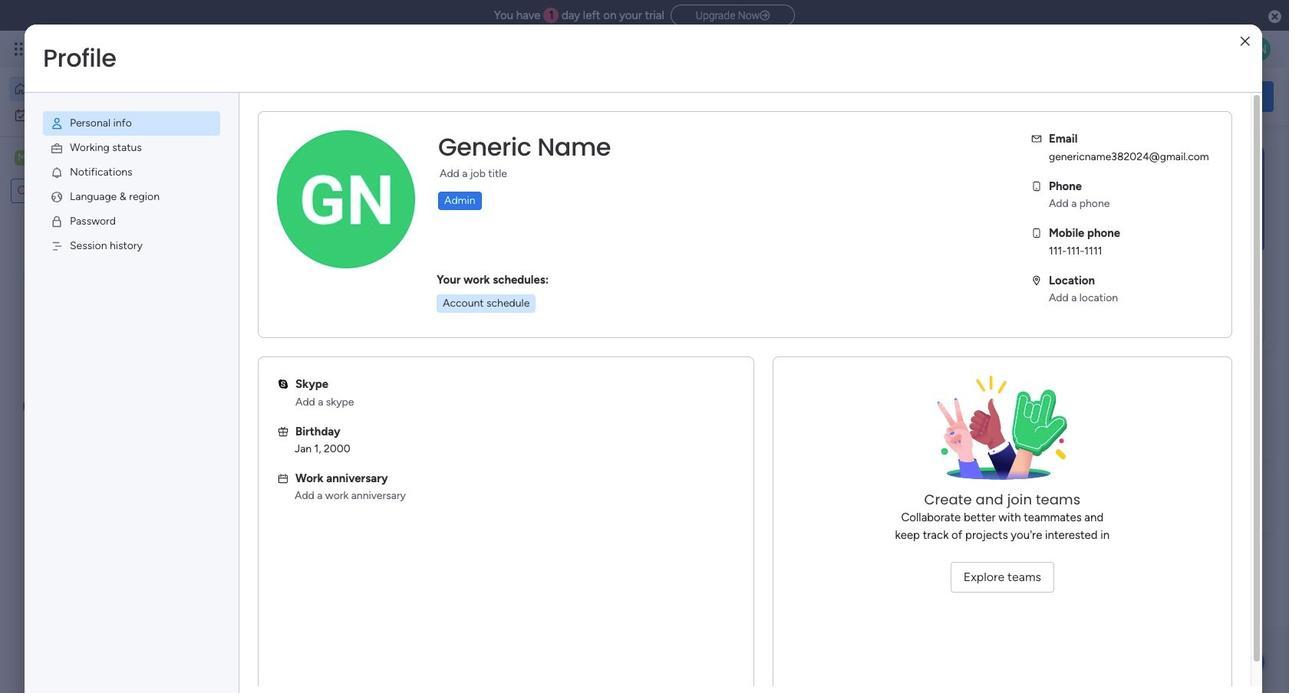 Task type: describe. For each thing, give the bounding box(es) containing it.
getting started element
[[1044, 397, 1274, 459]]

session history image
[[50, 239, 64, 253]]

Search in workspace field
[[32, 182, 110, 200]]

dapulse rightstroke image
[[760, 10, 770, 21]]

notifications image
[[50, 166, 64, 180]]

public board image
[[256, 311, 273, 328]]

add to favorites image
[[458, 311, 473, 327]]

5 menu item from the top
[[43, 210, 220, 234]]

personal info image
[[50, 117, 64, 130]]

language & region image
[[50, 190, 64, 204]]

component image
[[256, 335, 270, 349]]

1 menu item from the top
[[43, 111, 220, 136]]

public board image
[[510, 311, 527, 328]]

working status image
[[50, 141, 64, 155]]

4 menu item from the top
[[43, 185, 220, 210]]

2 menu item from the top
[[43, 136, 220, 160]]

3 menu item from the top
[[43, 160, 220, 185]]

workspace selection element
[[15, 149, 128, 169]]

select product image
[[14, 41, 29, 57]]



Task type: locate. For each thing, give the bounding box(es) containing it.
no teams image
[[926, 376, 1079, 491]]

workspace image
[[262, 494, 299, 531]]

menu menu
[[25, 93, 239, 277]]

templates image image
[[1058, 147, 1260, 253]]

close recently visited image
[[237, 156, 256, 174]]

v2 user feedback image
[[1056, 88, 1068, 105]]

2 option from the top
[[9, 103, 187, 127]]

workspace image
[[15, 150, 30, 167]]

option up workspace selection element
[[9, 103, 187, 127]]

option
[[9, 77, 187, 101], [9, 103, 187, 127]]

0 vertical spatial option
[[9, 77, 187, 101]]

quick search results list box
[[237, 174, 1007, 378]]

password image
[[50, 215, 64, 229]]

generic name image
[[1246, 37, 1271, 61]]

1 option from the top
[[9, 77, 187, 101]]

close my workspaces image
[[237, 448, 256, 466]]

clear search image
[[111, 183, 127, 199]]

option up personal info image
[[9, 77, 187, 101]]

open update feed (inbox) image
[[237, 396, 256, 414]]

None field
[[434, 131, 615, 163]]

close image
[[1241, 36, 1250, 47]]

1 vertical spatial option
[[9, 103, 187, 127]]

6 menu item from the top
[[43, 234, 220, 259]]

v2 bolt switch image
[[1176, 88, 1185, 105]]

menu item
[[43, 111, 220, 136], [43, 136, 220, 160], [43, 160, 220, 185], [43, 185, 220, 210], [43, 210, 220, 234], [43, 234, 220, 259]]

component image
[[510, 335, 524, 349]]

dapulse close image
[[1269, 9, 1282, 25]]



Task type: vqa. For each thing, say whether or not it's contained in the screenshot.
the Public board ICON to the top
no



